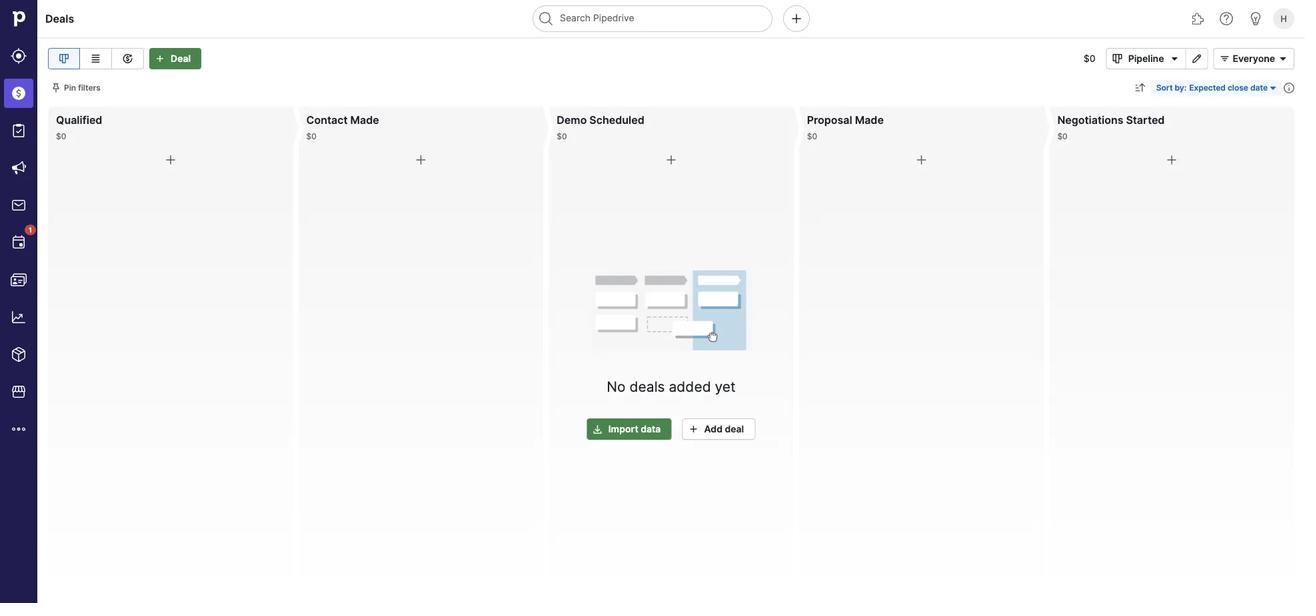Task type: describe. For each thing, give the bounding box(es) containing it.
pipeline image
[[56, 51, 72, 67]]

made for contact made
[[350, 113, 379, 126]]

filters
[[78, 83, 101, 93]]

sort
[[1157, 83, 1173, 93]]

contact
[[307, 113, 348, 126]]

deals
[[45, 12, 74, 25]]

contact made
[[307, 113, 379, 126]]

deals image
[[11, 85, 27, 101]]

$0
[[1084, 53, 1096, 64]]

edit pipeline image
[[1189, 53, 1205, 64]]

made for proposal made
[[855, 113, 884, 126]]

color primary image for demo scheduled
[[664, 152, 680, 168]]

deal
[[171, 53, 191, 64]]

no
[[607, 378, 626, 395]]

products image
[[11, 347, 27, 363]]

close
[[1228, 83, 1249, 93]]

everyone
[[1233, 53, 1276, 64]]

Search Pipedrive field
[[533, 5, 773, 32]]

quick add image
[[789, 11, 805, 27]]

demo scheduled
[[557, 113, 645, 126]]

1 link
[[4, 225, 36, 257]]

expected
[[1190, 83, 1226, 93]]

add deal
[[705, 424, 744, 435]]

color primary image for $0
[[51, 83, 61, 93]]

date
[[1251, 83, 1268, 93]]

qualified
[[56, 113, 102, 126]]

negotiations started
[[1058, 113, 1165, 126]]

import
[[609, 424, 639, 435]]

import data button
[[587, 419, 672, 440]]

campaigns image
[[11, 160, 27, 176]]

deal button
[[149, 48, 201, 69]]

added
[[669, 378, 711, 395]]

negotiations
[[1058, 113, 1124, 126]]

quick help image
[[1219, 11, 1235, 27]]

deals
[[630, 378, 665, 395]]



Task type: locate. For each thing, give the bounding box(es) containing it.
1 vertical spatial color primary inverted image
[[590, 424, 606, 435]]

color primary inverted image for deal
[[152, 53, 168, 64]]

h
[[1281, 13, 1288, 24]]

pipeline button
[[1107, 48, 1187, 69]]

menu item
[[0, 75, 37, 112]]

scheduled
[[590, 113, 645, 126]]

everyone button
[[1214, 48, 1295, 69]]

sort by: expected close date
[[1157, 83, 1268, 93]]

more image
[[11, 421, 27, 437]]

by:
[[1175, 83, 1187, 93]]

projects image
[[11, 123, 27, 139]]

color primary inverted image inside import data button
[[590, 424, 606, 435]]

1 horizontal spatial color primary inverted image
[[590, 424, 606, 435]]

yet
[[715, 378, 736, 395]]

pin
[[64, 83, 76, 93]]

import data
[[609, 424, 661, 435]]

0 horizontal spatial made
[[350, 113, 379, 126]]

1 horizontal spatial made
[[855, 113, 884, 126]]

1
[[29, 226, 32, 234]]

no deals added yet
[[607, 378, 736, 395]]

deal
[[725, 424, 744, 435]]

color primary inverted image for import data
[[590, 424, 606, 435]]

home image
[[9, 9, 29, 29]]

color primary image
[[1110, 53, 1126, 64], [1167, 53, 1183, 64], [1217, 53, 1233, 64], [1276, 53, 1292, 64], [914, 152, 930, 168], [1165, 152, 1181, 168], [686, 424, 702, 435]]

made
[[350, 113, 379, 126], [855, 113, 884, 126]]

color primary image inside pin filters button
[[51, 83, 61, 93]]

color primary image inside the "add deal" button
[[686, 424, 702, 435]]

1 made from the left
[[350, 113, 379, 126]]

color primary inverted image inside deal button
[[152, 53, 168, 64]]

pin filters
[[64, 83, 101, 93]]

sales inbox image
[[11, 197, 27, 213]]

1 menu
[[0, 0, 37, 604]]

0 vertical spatial color primary inverted image
[[152, 53, 168, 64]]

pin filters button
[[48, 80, 106, 96]]

insights image
[[11, 309, 27, 325]]

color primary inverted image
[[152, 53, 168, 64], [590, 424, 606, 435]]

color undefined image
[[11, 235, 27, 251]]

info image
[[1284, 83, 1295, 93]]

proposal
[[807, 113, 853, 126]]

change order image
[[1135, 83, 1146, 93]]

contacts image
[[11, 272, 27, 288]]

made right contact
[[350, 113, 379, 126]]

list image
[[88, 51, 104, 67]]

started
[[1127, 113, 1165, 126]]

h button
[[1271, 5, 1298, 32]]

color primary inverted image left import
[[590, 424, 606, 435]]

add
[[705, 424, 723, 435]]

pipeline
[[1129, 53, 1165, 64]]

forecast image
[[120, 51, 136, 67]]

leads image
[[11, 48, 27, 64]]

color primary inverted image left deal
[[152, 53, 168, 64]]

made right proposal
[[855, 113, 884, 126]]

add deal button
[[682, 419, 756, 440]]

data
[[641, 424, 661, 435]]

proposal made
[[807, 113, 884, 126]]

demo
[[557, 113, 587, 126]]

marketplace image
[[11, 384, 27, 400]]

2 made from the left
[[855, 113, 884, 126]]

color primary image for contact made
[[413, 152, 429, 168]]

0 horizontal spatial color primary inverted image
[[152, 53, 168, 64]]

sales assistant image
[[1248, 11, 1264, 27]]

color primary image
[[51, 83, 61, 93], [1268, 83, 1279, 93], [163, 152, 179, 168], [413, 152, 429, 168], [664, 152, 680, 168]]



Task type: vqa. For each thing, say whether or not it's contained in the screenshot.
Howard LINK
no



